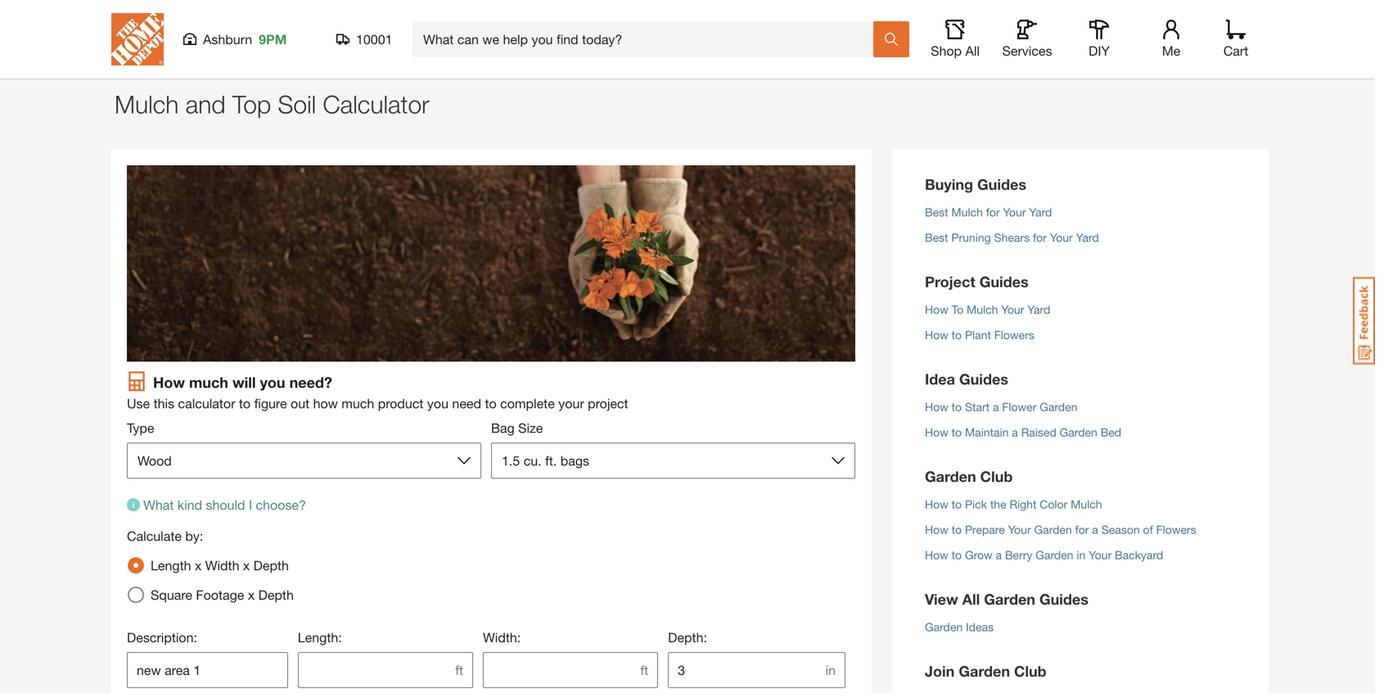 Task type: vqa. For each thing, say whether or not it's contained in the screenshot.


Task type: describe. For each thing, give the bounding box(es) containing it.
use this calculator to figure out how much product you need to complete your project
[[127, 396, 628, 411]]

length
[[151, 558, 191, 574]]

best pruning shears for your yard
[[925, 231, 1099, 244]]

how for how to plant flowers
[[925, 328, 949, 342]]

bag size
[[491, 420, 543, 436]]

what kind should i choose? button
[[143, 495, 306, 515]]

0 horizontal spatial club
[[981, 468, 1013, 485]]

how to pick the right color mulch link
[[925, 496, 1236, 522]]

wood
[[138, 453, 172, 469]]

1 vertical spatial soil
[[278, 90, 316, 119]]

garden right "join"
[[959, 663, 1010, 680]]

services button
[[1001, 20, 1054, 59]]

x right width
[[243, 558, 250, 574]]

garden down color
[[1034, 523, 1072, 537]]

guides for idea guides
[[960, 370, 1009, 388]]

ft.
[[545, 453, 557, 469]]

home
[[106, 36, 142, 52]]

how for how to grow a berry garden in your backyard
[[925, 549, 949, 562]]

square
[[151, 587, 192, 603]]

need?
[[289, 374, 332, 391]]

your down 'how to prepare your garden for a season of flowers' link in the bottom right of the page
[[1089, 549, 1112, 562]]

how to mulch your yard
[[925, 303, 1051, 316]]

description:
[[127, 630, 197, 646]]

how to maintain a raised garden bed link
[[925, 424, 1236, 449]]

0 horizontal spatial and
[[186, 90, 226, 119]]

how to start a flower garden
[[925, 400, 1078, 414]]

1 horizontal spatial calculator
[[557, 36, 616, 52]]

how for how to mulch your yard
[[925, 303, 949, 316]]

shop
[[931, 43, 962, 59]]

guides for buying guides
[[978, 176, 1027, 193]]

what
[[143, 497, 174, 513]]

bags
[[561, 453, 589, 469]]

how to grow a berry garden in your backyard link
[[925, 547, 1236, 572]]

to
[[952, 303, 964, 316]]

calculate
[[127, 528, 182, 544]]

garden up 'pick'
[[925, 468, 976, 485]]

1 vertical spatial calculator
[[323, 90, 429, 119]]

a for raised
[[1012, 426, 1018, 439]]

of
[[1143, 523, 1153, 537]]

a for berry
[[996, 549, 1002, 562]]

home / diy projects and ideas
[[106, 36, 292, 52]]

view
[[925, 591, 958, 608]]

flower
[[1002, 400, 1037, 414]]

ft for width:
[[641, 663, 649, 678]]

diy projects and ideas link
[[159, 36, 292, 52]]

out
[[291, 396, 310, 411]]

a left the season
[[1092, 523, 1099, 537]]

how for how to prepare your garden for a season of flowers
[[925, 523, 949, 537]]

pruning
[[952, 231, 991, 244]]

to for how to maintain a raised garden bed
[[952, 426, 962, 439]]

1 vertical spatial in
[[826, 663, 836, 678]]

ft for length:
[[455, 663, 463, 678]]

best mulch for your yard
[[925, 205, 1052, 219]]

how for how to start a flower garden
[[925, 400, 949, 414]]

project for project calculators / mulch and top soil calculator
[[313, 36, 354, 52]]

size
[[518, 420, 543, 436]]

plant
[[965, 328, 991, 342]]

project for project guides
[[925, 273, 976, 291]]

garden ideas link
[[925, 619, 1236, 644]]

complete
[[500, 396, 555, 411]]

join
[[925, 663, 955, 680]]

length x width x depth
[[151, 558, 289, 574]]

all for shop
[[966, 43, 980, 59]]

length:
[[298, 630, 342, 646]]

berry
[[1005, 549, 1033, 562]]

to right need
[[485, 396, 497, 411]]

9pm
[[259, 32, 287, 47]]

garden down berry
[[984, 591, 1036, 608]]

width:
[[483, 630, 521, 646]]

garden club
[[925, 468, 1013, 485]]

how to plant flowers
[[925, 328, 1035, 342]]

project guides
[[925, 273, 1029, 291]]

how for how to pick the right color mulch
[[925, 498, 949, 511]]

calculate by:
[[127, 528, 203, 544]]

your for mulch
[[1002, 303, 1024, 316]]

all for view
[[963, 591, 980, 608]]

join garden club
[[925, 663, 1047, 680]]

the home depot logo image
[[111, 13, 164, 65]]

prepare
[[965, 523, 1005, 537]]

me
[[1162, 43, 1181, 59]]

project
[[588, 396, 628, 411]]

1 vertical spatial flowers
[[1157, 523, 1197, 537]]

garden down how to prepare your garden for a season of flowers
[[1036, 549, 1074, 562]]

1 vertical spatial yard
[[1076, 231, 1099, 244]]

color
[[1040, 498, 1068, 511]]

yard for buying guides
[[1029, 205, 1052, 219]]

buying guides
[[925, 176, 1027, 193]]

bed
[[1101, 426, 1122, 439]]

garden up raised
[[1040, 400, 1078, 414]]

shears
[[994, 231, 1030, 244]]

mulch right calculators
[[441, 36, 477, 52]]

kind
[[177, 497, 202, 513]]

0 horizontal spatial you
[[260, 374, 285, 391]]

to for how to plant flowers
[[952, 328, 962, 342]]

right
[[1010, 498, 1037, 511]]

choose?
[[256, 497, 306, 513]]

1 vertical spatial top
[[232, 90, 271, 119]]

your down best mulch for your yard link
[[1050, 231, 1073, 244]]

diy button
[[1073, 20, 1126, 59]]

this
[[154, 396, 174, 411]]

mulch and top soil calculator
[[115, 90, 429, 119]]

x right footage
[[248, 587, 255, 603]]

0 vertical spatial depth
[[254, 558, 289, 574]]

buying
[[925, 176, 973, 193]]

0 horizontal spatial diy
[[159, 36, 180, 52]]

how
[[313, 396, 338, 411]]

1 vertical spatial depth
[[258, 587, 294, 603]]

your
[[559, 396, 584, 411]]

width
[[205, 558, 239, 574]]

footage
[[196, 587, 244, 603]]

idea
[[925, 370, 955, 388]]

10001 button
[[336, 31, 393, 47]]

how to mulch your yard link
[[925, 301, 1236, 327]]

how for how much will you need?
[[153, 374, 185, 391]]

a for flower
[[993, 400, 999, 414]]

bag
[[491, 420, 515, 436]]

Wood button
[[127, 443, 481, 479]]



Task type: locate. For each thing, give the bounding box(es) containing it.
project calculators / mulch and top soil calculator
[[309, 36, 616, 52]]

1.5 cu. ft. bags
[[502, 453, 589, 469]]

0 horizontal spatial for
[[986, 205, 1000, 219]]

2 vertical spatial yard
[[1028, 303, 1051, 316]]

1 horizontal spatial club
[[1014, 663, 1047, 680]]

to left prepare
[[952, 523, 962, 537]]

1 horizontal spatial much
[[342, 396, 374, 411]]

1 horizontal spatial in
[[1077, 549, 1086, 562]]

maintain
[[965, 426, 1009, 439]]

0 vertical spatial in
[[1077, 549, 1086, 562]]

0 vertical spatial soil
[[531, 36, 553, 52]]

project calculators link
[[309, 36, 424, 52]]

cu.
[[524, 453, 542, 469]]

to left start
[[952, 400, 962, 414]]

2 best from the top
[[925, 231, 948, 244]]

your for prepare
[[1008, 523, 1031, 537]]

diy left the projects
[[159, 36, 180, 52]]

garden down view
[[925, 621, 963, 634]]

guides up garden ideas link
[[1040, 591, 1089, 608]]

What can we help you find today? search field
[[423, 22, 873, 56]]

depth right width
[[254, 558, 289, 574]]

you up the figure
[[260, 374, 285, 391]]

1 horizontal spatial top
[[506, 36, 527, 52]]

club up the on the right bottom of page
[[981, 468, 1013, 485]]

a left berry
[[996, 549, 1002, 562]]

2 horizontal spatial and
[[480, 36, 502, 52]]

1 vertical spatial best
[[925, 231, 948, 244]]

by:
[[185, 528, 203, 544]]

1 horizontal spatial project
[[925, 273, 976, 291]]

0 horizontal spatial calculator
[[323, 90, 429, 119]]

guides
[[978, 176, 1027, 193], [980, 273, 1029, 291], [960, 370, 1009, 388], [1040, 591, 1089, 608]]

garden ideas
[[925, 621, 994, 634]]

option group
[[121, 551, 307, 610]]

0 vertical spatial for
[[986, 205, 1000, 219]]

how to prepare your garden for a season of flowers
[[925, 523, 1197, 537]]

top
[[506, 36, 527, 52], [232, 90, 271, 119]]

all inside shop all button
[[966, 43, 980, 59]]

need
[[452, 396, 481, 411]]

2 / from the left
[[430, 38, 434, 52]]

project up to at the top right
[[925, 273, 976, 291]]

0 horizontal spatial top
[[232, 90, 271, 119]]

projects
[[183, 36, 231, 52]]

0 vertical spatial yard
[[1029, 205, 1052, 219]]

0 vertical spatial top
[[506, 36, 527, 52]]

mulch right to at the top right
[[967, 303, 998, 316]]

much right the how
[[342, 396, 374, 411]]

for up shears
[[986, 205, 1000, 219]]

use
[[127, 396, 150, 411]]

garden
[[1040, 400, 1078, 414], [1060, 426, 1098, 439], [925, 468, 976, 485], [1034, 523, 1072, 537], [1036, 549, 1074, 562], [984, 591, 1036, 608], [925, 621, 963, 634], [959, 663, 1010, 680]]

to left 'pick'
[[952, 498, 962, 511]]

how left prepare
[[925, 523, 949, 537]]

option group containing length x width x depth
[[121, 551, 307, 610]]

1 best from the top
[[925, 205, 948, 219]]

1 ft from the left
[[455, 663, 463, 678]]

all right view
[[963, 591, 980, 608]]

x left width
[[195, 558, 202, 574]]

your up how to plant flowers
[[1002, 303, 1024, 316]]

to for how to prepare your garden for a season of flowers
[[952, 523, 962, 537]]

for right shears
[[1033, 231, 1047, 244]]

idea guides
[[925, 370, 1009, 388]]

mulch up pruning
[[952, 205, 983, 219]]

calculator
[[178, 396, 235, 411]]

product
[[378, 396, 424, 411]]

mulch
[[441, 36, 477, 52], [115, 90, 179, 119], [952, 205, 983, 219], [967, 303, 998, 316], [1071, 498, 1102, 511]]

feedback link image
[[1353, 277, 1375, 365]]

shop all button
[[929, 20, 982, 59]]

0 horizontal spatial ft
[[455, 663, 463, 678]]

should
[[206, 497, 245, 513]]

a left raised
[[1012, 426, 1018, 439]]

view all garden guides
[[925, 591, 1089, 608]]

ashburn 9pm
[[203, 32, 287, 47]]

shop all
[[931, 43, 980, 59]]

1 vertical spatial you
[[427, 396, 449, 411]]

cart link
[[1218, 20, 1254, 59]]

calculators
[[358, 36, 424, 52]]

1 vertical spatial all
[[963, 591, 980, 608]]

how to start a flower garden link
[[925, 399, 1236, 424]]

yard up how to plant flowers link
[[1028, 303, 1051, 316]]

0 horizontal spatial project
[[313, 36, 354, 52]]

guides up how to mulch your yard
[[980, 273, 1029, 291]]

you
[[260, 374, 285, 391], [427, 396, 449, 411]]

0 vertical spatial all
[[966, 43, 980, 59]]

services
[[1002, 43, 1052, 59]]

1 vertical spatial ideas
[[966, 621, 994, 634]]

1 vertical spatial for
[[1033, 231, 1047, 244]]

how for how to maintain a raised garden bed
[[925, 426, 949, 439]]

home link
[[106, 36, 142, 52]]

grow
[[965, 549, 993, 562]]

to down the will
[[239, 396, 251, 411]]

1 horizontal spatial for
[[1033, 231, 1047, 244]]

to left plant
[[952, 328, 962, 342]]

much up calculator
[[189, 374, 228, 391]]

i
[[249, 497, 252, 513]]

how up this
[[153, 374, 185, 391]]

1 horizontal spatial /
[[430, 38, 434, 52]]

None button
[[491, 443, 856, 479]]

yard up "best pruning shears for your yard"
[[1029, 205, 1052, 219]]

project
[[313, 36, 354, 52], [925, 273, 976, 291]]

1 vertical spatial club
[[1014, 663, 1047, 680]]

and
[[235, 36, 257, 52], [480, 36, 502, 52], [186, 90, 226, 119]]

mulch down home
[[115, 90, 179, 119]]

diy inside button
[[1089, 43, 1110, 59]]

1 horizontal spatial you
[[427, 396, 449, 411]]

how to maintain a raised garden bed
[[925, 426, 1122, 439]]

yard down best mulch for your yard link
[[1076, 231, 1099, 244]]

1 / from the left
[[148, 38, 152, 52]]

flowers right plant
[[995, 328, 1035, 342]]

how down "idea"
[[925, 400, 949, 414]]

guides for project guides
[[980, 273, 1029, 291]]

season
[[1102, 523, 1140, 537]]

0 horizontal spatial /
[[148, 38, 152, 52]]

0 horizontal spatial ideas
[[260, 36, 292, 52]]

x
[[195, 558, 202, 574], [243, 558, 250, 574], [248, 587, 255, 603]]

0 vertical spatial ideas
[[260, 36, 292, 52]]

best left pruning
[[925, 231, 948, 244]]

best down buying
[[925, 205, 948, 219]]

depth right footage
[[258, 587, 294, 603]]

best pruning shears for your yard link
[[925, 229, 1236, 255]]

will
[[232, 374, 256, 391]]

to left grow
[[952, 549, 962, 562]]

raised
[[1022, 426, 1057, 439]]

1 vertical spatial much
[[342, 396, 374, 411]]

0 vertical spatial best
[[925, 205, 948, 219]]

1 horizontal spatial and
[[235, 36, 257, 52]]

how to prepare your garden for a season of flowers link
[[925, 522, 1236, 547]]

how to plant flowers link
[[925, 327, 1236, 352]]

your up "best pruning shears for your yard"
[[1003, 205, 1026, 219]]

for down how to pick the right color mulch link
[[1075, 523, 1089, 537]]

2 vertical spatial for
[[1075, 523, 1089, 537]]

1 horizontal spatial ft
[[641, 663, 649, 678]]

backyard
[[1115, 549, 1164, 562]]

project left 10001
[[313, 36, 354, 52]]

0 horizontal spatial in
[[826, 663, 836, 678]]

ideas
[[260, 36, 292, 52], [966, 621, 994, 634]]

/ right calculators
[[430, 38, 434, 52]]

1 horizontal spatial ideas
[[966, 621, 994, 634]]

0 vertical spatial club
[[981, 468, 1013, 485]]

0 vertical spatial project
[[313, 36, 354, 52]]

to for how to grow a berry garden in your backyard
[[952, 549, 962, 562]]

diy
[[159, 36, 180, 52], [1089, 43, 1110, 59]]

pick
[[965, 498, 987, 511]]

start
[[965, 400, 990, 414]]

club
[[981, 468, 1013, 485], [1014, 663, 1047, 680]]

type
[[127, 420, 154, 436]]

2 horizontal spatial for
[[1075, 523, 1089, 537]]

/ inside project calculators / mulch and top soil calculator
[[430, 38, 434, 52]]

how left 'pick'
[[925, 498, 949, 511]]

ft
[[455, 663, 463, 678], [641, 663, 649, 678]]

the
[[991, 498, 1007, 511]]

/ inside the home / diy projects and ideas
[[148, 38, 152, 52]]

guides up the best mulch for your yard
[[978, 176, 1027, 193]]

to for how to pick the right color mulch
[[952, 498, 962, 511]]

0 vertical spatial you
[[260, 374, 285, 391]]

me button
[[1145, 20, 1198, 59]]

how left grow
[[925, 549, 949, 562]]

a right start
[[993, 400, 999, 414]]

best mulch for your yard link
[[925, 204, 1236, 229]]

0 vertical spatial calculator
[[557, 36, 616, 52]]

much
[[189, 374, 228, 391], [342, 396, 374, 411]]

mulch up 'how to prepare your garden for a season of flowers' link in the bottom right of the page
[[1071, 498, 1102, 511]]

and for projects
[[235, 36, 257, 52]]

0 horizontal spatial soil
[[278, 90, 316, 119]]

to
[[952, 328, 962, 342], [239, 396, 251, 411], [485, 396, 497, 411], [952, 400, 962, 414], [952, 426, 962, 439], [952, 498, 962, 511], [952, 523, 962, 537], [952, 549, 962, 562]]

ashburn
[[203, 32, 252, 47]]

to for how to start a flower garden
[[952, 400, 962, 414]]

best
[[925, 205, 948, 219], [925, 231, 948, 244]]

cart
[[1224, 43, 1249, 59]]

1 horizontal spatial soil
[[531, 36, 553, 52]]

depth:
[[668, 630, 707, 646]]

garden down how to start a flower garden link
[[1060, 426, 1098, 439]]

0 vertical spatial much
[[189, 374, 228, 391]]

none button containing 1.5
[[491, 443, 856, 479]]

ideas down 'view all garden guides' at the right bottom of the page
[[966, 621, 994, 634]]

how left maintain
[[925, 426, 949, 439]]

all right shop
[[966, 43, 980, 59]]

your up berry
[[1008, 523, 1031, 537]]

1 horizontal spatial flowers
[[1157, 523, 1197, 537]]

best for best mulch for your yard
[[925, 205, 948, 219]]

how left to at the top right
[[925, 303, 949, 316]]

ideas right ashburn
[[260, 36, 292, 52]]

/ right home
[[148, 38, 152, 52]]

yard for project guides
[[1028, 303, 1051, 316]]

1 vertical spatial project
[[925, 273, 976, 291]]

0 horizontal spatial flowers
[[995, 328, 1035, 342]]

2 ft from the left
[[641, 663, 649, 678]]

depth
[[254, 558, 289, 574], [258, 587, 294, 603]]

diy left me
[[1089, 43, 1110, 59]]

what kind should i choose?
[[143, 497, 306, 513]]

and for mulch
[[480, 36, 502, 52]]

how left plant
[[925, 328, 949, 342]]

0 horizontal spatial much
[[189, 374, 228, 391]]

1 horizontal spatial diy
[[1089, 43, 1110, 59]]

calculator banner image
[[127, 165, 856, 362]]

0 vertical spatial flowers
[[995, 328, 1035, 342]]

flowers right 'of'
[[1157, 523, 1197, 537]]

your for for
[[1003, 205, 1026, 219]]

to left maintain
[[952, 426, 962, 439]]

club down garden ideas link
[[1014, 663, 1047, 680]]

guides up start
[[960, 370, 1009, 388]]

in
[[1077, 549, 1086, 562], [826, 663, 836, 678]]

how much will you need?
[[153, 374, 332, 391]]

best for best pruning shears for your yard
[[925, 231, 948, 244]]

how
[[925, 303, 949, 316], [925, 328, 949, 342], [153, 374, 185, 391], [925, 400, 949, 414], [925, 426, 949, 439], [925, 498, 949, 511], [925, 523, 949, 537], [925, 549, 949, 562]]

you left need
[[427, 396, 449, 411]]

a
[[993, 400, 999, 414], [1012, 426, 1018, 439], [1092, 523, 1099, 537], [996, 549, 1002, 562]]

1.5
[[502, 453, 520, 469]]



